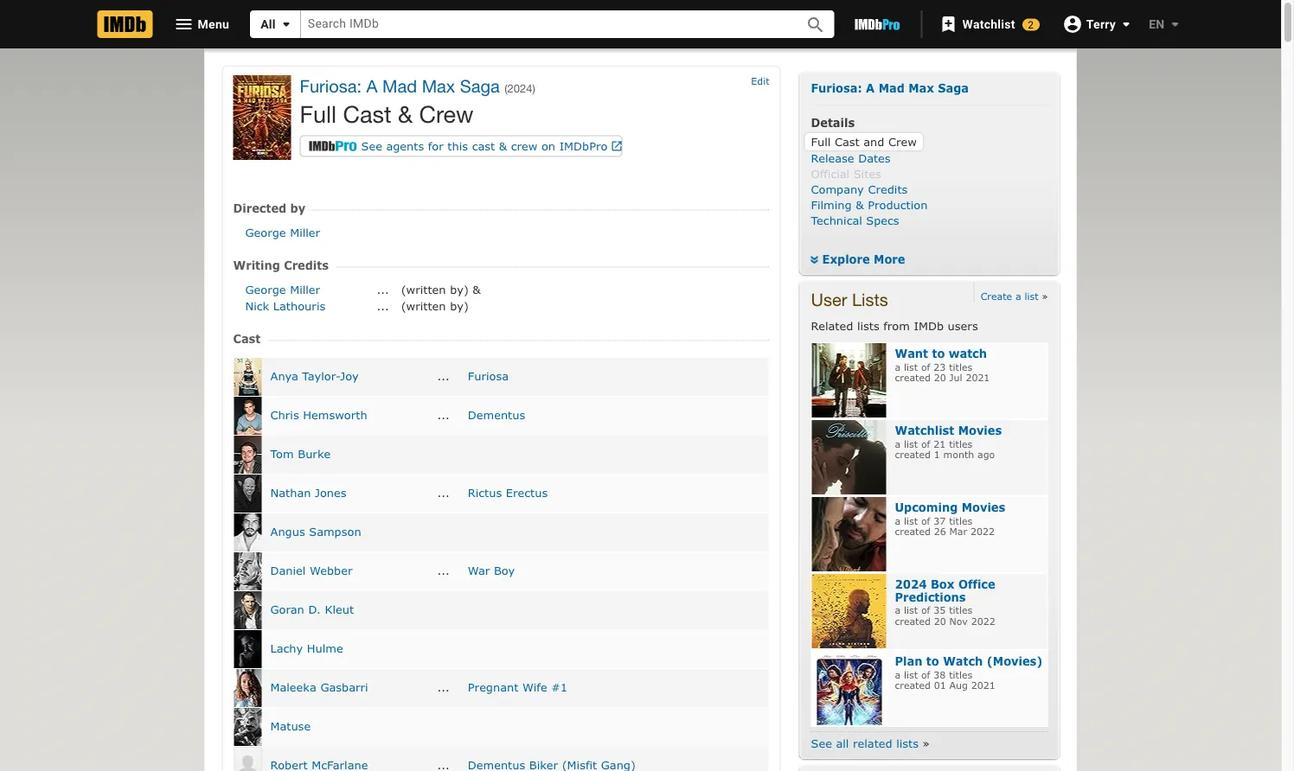 Task type: vqa. For each thing, say whether or not it's contained in the screenshot.
SEE
yes



Task type: describe. For each thing, give the bounding box(es) containing it.
daniel webber
[[270, 564, 352, 577]]

1 george from the top
[[245, 225, 286, 239]]

created inside the watchlist movies a list of 21 titles created 1 month ago
[[895, 449, 931, 461]]

0 horizontal spatial »
[[923, 736, 930, 750]]

1 george miller from the top
[[245, 225, 320, 239]]

directed by
[[233, 202, 309, 215]]

... for furiosa
[[437, 369, 450, 383]]

pregnant wife #1
[[468, 681, 568, 694]]

watchlist for watchlist
[[962, 17, 1015, 31]]

(written for (written by)
[[401, 299, 446, 312]]

furiosa link
[[468, 369, 509, 383]]

(2024)
[[504, 82, 535, 95]]

movies for upcoming movies
[[962, 500, 1005, 514]]

submit search image
[[805, 15, 826, 35]]

box
[[931, 577, 955, 591]]

0 horizontal spatial furiosa: a mad max saga link
[[300, 76, 500, 96]]

by
[[290, 202, 305, 215]]

list right create
[[1025, 290, 1039, 302]]

terry
[[1086, 17, 1116, 31]]

see agents for this cast & crew on imdbpro link
[[309, 139, 622, 153]]

1 miller from the top
[[290, 225, 320, 239]]

2 george miller link from the top
[[245, 282, 320, 296]]

filming & production link
[[811, 198, 928, 211]]

chris hemsworth image
[[234, 397, 262, 435]]

user lists
[[811, 290, 888, 310]]

jones
[[315, 486, 346, 499]]

see all related lists »
[[811, 736, 930, 750]]

want to watch a list of 23 titles created 20 jul 2021
[[895, 346, 990, 384]]

list image image for plan to watch (movies)
[[812, 651, 886, 726]]

crew
[[511, 139, 538, 153]]

titles inside the watchlist movies a list of 21 titles created 1 month ago
[[949, 438, 972, 450]]

35
[[934, 605, 946, 617]]

all
[[260, 17, 276, 31]]

chris
[[270, 408, 299, 422]]

filming
[[811, 198, 852, 211]]

20 jul 2021
[[934, 372, 990, 384]]

2 miller from the top
[[290, 282, 320, 296]]

by) for (written by)
[[450, 299, 469, 312]]

maleeka
[[270, 681, 316, 694]]

goran
[[270, 603, 304, 616]]

chris hemsworth
[[270, 408, 367, 422]]

crew inside furiosa: a mad max saga (2024) full cast & crew
[[419, 100, 474, 128]]

list image image for 2024 box office predictions
[[812, 574, 886, 649]]

details full cast and crew release dates official sites company credits filming & production technical specs
[[811, 116, 928, 227]]

related lists from imdb users
[[811, 319, 978, 332]]

menu image
[[173, 14, 194, 35]]

lachy
[[270, 642, 303, 655]]

all
[[836, 736, 849, 750]]

want
[[895, 346, 928, 360]]

create a list link
[[981, 290, 1039, 302]]

2 vertical spatial cast
[[233, 332, 268, 346]]

rictus erectus
[[468, 486, 548, 499]]

(written by) &
[[401, 282, 481, 296]]

1 horizontal spatial »
[[1042, 290, 1048, 302]]

anya taylor-joy
[[270, 369, 359, 383]]

for
[[428, 139, 444, 153]]

nathan jones link
[[270, 486, 346, 499]]

created inside want to watch a list of 23 titles created 20 jul 2021
[[895, 372, 931, 384]]

details
[[811, 116, 855, 129]]

list inside 2024 box office predictions a list of 35 titles created 20 nov 2022
[[904, 605, 918, 617]]

a inside upcoming movies a list of 37 titles created 26 mar 2022
[[895, 515, 901, 527]]

23
[[934, 361, 946, 373]]

pregnant
[[468, 681, 518, 694]]

maleeka gasbarri
[[270, 681, 368, 694]]

a inside the watchlist movies a list of 21 titles created 1 month ago
[[895, 438, 901, 450]]

war boy link
[[468, 564, 515, 577]]

create
[[981, 290, 1012, 302]]

titles inside want to watch a list of 23 titles created 20 jul 2021
[[949, 361, 972, 373]]

26 mar 2022
[[934, 526, 995, 538]]

from
[[883, 319, 910, 332]]

furiosa: a mad max saga (2024) poster image
[[233, 75, 291, 160]]

furiosa: a mad max saga
[[811, 81, 969, 94]]

see for see all related lists »
[[811, 736, 832, 750]]

of inside plan to watch (movies) a list of 38 titles created 01 aug 2021
[[921, 669, 930, 681]]

related
[[811, 319, 853, 332]]

daniel webber image
[[234, 553, 262, 591]]

watchlist image
[[938, 14, 959, 35]]

goran d. kleut link
[[270, 603, 354, 616]]

angus sampson link
[[270, 525, 361, 538]]

saga for furiosa: a mad max saga
[[938, 81, 969, 94]]

nathan jones image
[[234, 475, 262, 513]]

credits inside details full cast and crew release dates official sites company credits filming & production technical specs
[[868, 182, 908, 196]]

upcoming movies link
[[895, 500, 1005, 514]]

imdb
[[914, 319, 944, 332]]

2024 box office predictions a list of 35 titles created 20 nov 2022
[[895, 577, 995, 627]]

list image image for upcoming movies
[[812, 497, 886, 572]]

furiosa
[[468, 369, 509, 383]]

lists
[[852, 290, 888, 310]]

full inside details full cast and crew release dates official sites company credits filming & production technical specs
[[811, 135, 831, 148]]

1 horizontal spatial lists
[[896, 736, 919, 750]]

daniel
[[270, 564, 306, 577]]

to for plan
[[926, 654, 939, 668]]

on
[[541, 139, 555, 153]]

lathouris
[[273, 299, 325, 312]]

directed
[[233, 202, 286, 215]]

2 george from the top
[[245, 282, 286, 296]]

anya taylor-joy image
[[234, 358, 262, 396]]

anya
[[270, 369, 298, 383]]

of inside 2024 box office predictions a list of 35 titles created 20 nov 2022
[[921, 605, 930, 617]]

watch
[[949, 346, 987, 360]]

webber
[[310, 564, 352, 577]]

a inside 2024 box office predictions a list of 35 titles created 20 nov 2022
[[895, 605, 901, 617]]

goran d. kleut
[[270, 603, 354, 616]]

angus sampson
[[270, 525, 361, 538]]

movies for watchlist movies
[[958, 423, 1002, 437]]

1 vertical spatial credits
[[284, 259, 329, 272]]

21
[[934, 438, 946, 450]]

max for furiosa: a mad max saga (2024) full cast & crew
[[422, 76, 455, 96]]

angus
[[270, 525, 305, 538]]

dates
[[858, 151, 891, 165]]

matuse image
[[234, 708, 262, 746]]

erectus
[[506, 486, 548, 499]]

list inside upcoming movies a list of 37 titles created 26 mar 2022
[[904, 515, 918, 527]]

upcoming movies a list of 37 titles created 26 mar 2022
[[895, 500, 1005, 538]]

of inside want to watch a list of 23 titles created 20 jul 2021
[[921, 361, 930, 373]]

(movies)
[[987, 654, 1043, 668]]

nick lathouris link
[[245, 299, 325, 312]]

angus sampson image
[[234, 514, 262, 552]]

lachy hulme
[[270, 642, 343, 655]]

2024
[[895, 577, 927, 591]]

lachy hulme image
[[234, 630, 262, 669]]

list image image for watchlist movies
[[812, 420, 886, 495]]

(written by)
[[401, 299, 469, 312]]

rictus
[[468, 486, 502, 499]]

full inside furiosa: a mad max saga (2024) full cast & crew
[[300, 100, 336, 128]]

all button
[[250, 10, 301, 38]]

created inside plan to watch (movies) a list of 38 titles created 01 aug 2021
[[895, 680, 931, 692]]

#1
[[551, 681, 568, 694]]



Task type: locate. For each thing, give the bounding box(es) containing it.
robert mcfarlane image
[[234, 747, 262, 772]]

1 horizontal spatial furiosa:
[[811, 81, 862, 94]]

credits up lathouris
[[284, 259, 329, 272]]

1 by) from the top
[[450, 282, 469, 296]]

a down upcoming
[[895, 515, 901, 527]]

max
[[422, 76, 455, 96], [908, 81, 934, 94]]

created left 35
[[895, 616, 931, 627]]

burke
[[298, 447, 331, 460]]

goran d. kleut image
[[234, 592, 262, 630]]

watchlist up 21
[[895, 423, 954, 437]]

arrow drop down image right terry
[[1165, 14, 1186, 35]]

furiosa: for furiosa: a mad max saga (2024) full cast & crew
[[300, 76, 362, 96]]

1 created from the top
[[895, 372, 931, 384]]

credits up production
[[868, 182, 908, 196]]

writing credits
[[233, 259, 336, 272]]

to inside want to watch a list of 23 titles created 20 jul 2021
[[932, 346, 945, 360]]

to for want
[[932, 346, 945, 360]]

2 titles from the top
[[949, 438, 972, 450]]

see for see agents for this cast & crew on imdbpro
[[361, 139, 382, 153]]

crew inside details full cast and crew release dates official sites company credits filming & production technical specs
[[888, 135, 917, 148]]

lists right related
[[896, 736, 919, 750]]

a inside furiosa: a mad max saga (2024) full cast & crew
[[366, 76, 378, 96]]

0 vertical spatial credits
[[868, 182, 908, 196]]

furiosa: a mad max saga (2024) full cast & crew
[[300, 76, 535, 128]]

mad for furiosa: a mad max saga (2024) full cast & crew
[[382, 76, 417, 96]]

boy
[[494, 564, 515, 577]]

a down plan
[[895, 669, 901, 681]]

maleeka gasbarri link
[[270, 681, 368, 694]]

0 horizontal spatial a
[[366, 76, 378, 96]]

furiosa: up details on the right of the page
[[811, 81, 862, 94]]

miller up lathouris
[[290, 282, 320, 296]]

movies up 1 month ago on the bottom right of page
[[958, 423, 1002, 437]]

to
[[932, 346, 945, 360], [926, 654, 939, 668]]

full up the release
[[811, 135, 831, 148]]

0 vertical spatial george miller
[[245, 225, 320, 239]]

0 horizontal spatial full
[[300, 100, 336, 128]]

... left (written by) at left
[[377, 299, 389, 312]]

edit link
[[751, 75, 769, 87]]

cast inside details full cast and crew release dates official sites company credits filming & production technical specs
[[835, 135, 860, 148]]

list down predictions
[[904, 605, 918, 617]]

1 horizontal spatial a
[[866, 81, 875, 94]]

1 horizontal spatial full
[[811, 135, 831, 148]]

1 vertical spatial (written
[[401, 299, 446, 312]]

watchlist right 'watchlist' icon
[[962, 17, 1015, 31]]

created down want on the right top of the page
[[895, 372, 931, 384]]

0 horizontal spatial mad
[[382, 76, 417, 96]]

created left 21
[[895, 449, 931, 461]]

related
[[853, 736, 892, 750]]

mad up and
[[879, 81, 905, 94]]

george down the directed by
[[245, 225, 286, 239]]

mad
[[382, 76, 417, 96], [879, 81, 905, 94]]

production
[[868, 198, 928, 211]]

0 vertical spatial to
[[932, 346, 945, 360]]

created inside 2024 box office predictions a list of 35 titles created 20 nov 2022
[[895, 616, 931, 627]]

miller
[[290, 225, 320, 239], [290, 282, 320, 296]]

max inside furiosa: a mad max saga (2024) full cast & crew
[[422, 76, 455, 96]]

movies
[[958, 423, 1002, 437], [962, 500, 1005, 514]]

list down upcoming
[[904, 515, 918, 527]]

of inside the watchlist movies a list of 21 titles created 1 month ago
[[921, 438, 930, 450]]

1 horizontal spatial see
[[811, 736, 832, 750]]

hemsworth
[[303, 408, 367, 422]]

...
[[377, 282, 389, 296], [377, 299, 389, 312], [437, 369, 450, 383], [437, 408, 450, 422], [437, 486, 450, 499], [437, 564, 450, 577], [437, 681, 450, 694]]

arrow drop down image inside en button
[[1165, 14, 1186, 35]]

1 horizontal spatial watchlist
[[962, 17, 1015, 31]]

of left 35
[[921, 605, 930, 617]]

to inside plan to watch (movies) a list of 38 titles created 01 aug 2021
[[926, 654, 939, 668]]

1 horizontal spatial furiosa: a mad max saga link
[[811, 81, 969, 94]]

2024 box office predictions link
[[895, 577, 995, 604]]

menu button
[[160, 10, 243, 38]]

full right furiosa: a mad max saga (2024) poster image
[[300, 100, 336, 128]]

menu
[[198, 17, 229, 31]]

lists down "lists"
[[857, 319, 879, 332]]

... for rictus erectus
[[437, 486, 450, 499]]

1 vertical spatial watchlist
[[895, 423, 954, 437]]

2
[[1028, 19, 1034, 31]]

1 horizontal spatial cast
[[343, 100, 391, 128]]

1 horizontal spatial crew
[[888, 135, 917, 148]]

watchlist for watchlist movies a list of 21 titles created 1 month ago
[[895, 423, 954, 437]]

2 list image image from the top
[[812, 420, 886, 495]]

1 horizontal spatial arrow drop down image
[[1116, 14, 1137, 34]]

1 vertical spatial lists
[[896, 736, 919, 750]]

37
[[934, 515, 946, 527]]

» right related
[[923, 736, 930, 750]]

to up 23
[[932, 346, 945, 360]]

of left 23
[[921, 361, 930, 373]]

... for dementus
[[437, 408, 450, 422]]

plan to watch (movies) a list of 38 titles created 01 aug 2021
[[895, 654, 1043, 692]]

movies inside upcoming movies a list of 37 titles created 26 mar 2022
[[962, 500, 1005, 514]]

1 vertical spatial george
[[245, 282, 286, 296]]

cast up release dates link
[[835, 135, 860, 148]]

2 by) from the top
[[450, 299, 469, 312]]

nathan
[[270, 486, 311, 499]]

... for war boy
[[437, 564, 450, 577]]

to up 38
[[926, 654, 939, 668]]

a inside want to watch a list of 23 titles created 20 jul 2021
[[895, 361, 901, 373]]

by) for (written by) &
[[450, 282, 469, 296]]

0 vertical spatial watchlist
[[962, 17, 1015, 31]]

writing
[[233, 259, 280, 272]]

(written down (written by) &
[[401, 299, 446, 312]]

list
[[1025, 290, 1039, 302], [904, 361, 918, 373], [904, 438, 918, 450], [904, 515, 918, 527], [904, 605, 918, 617], [904, 669, 918, 681]]

see
[[361, 139, 382, 153], [811, 736, 832, 750]]

1 vertical spatial by)
[[450, 299, 469, 312]]

0 horizontal spatial lists
[[857, 319, 879, 332]]

of
[[921, 361, 930, 373], [921, 438, 930, 450], [921, 515, 930, 527], [921, 605, 930, 617], [921, 669, 930, 681]]

a for furiosa: a mad max saga (2024) full cast & crew
[[366, 76, 378, 96]]

list image image
[[812, 343, 886, 418], [812, 420, 886, 495], [812, 497, 886, 572], [812, 574, 886, 649], [812, 651, 886, 726]]

titles down upcoming movies link
[[949, 515, 972, 527]]

1 horizontal spatial mad
[[879, 81, 905, 94]]

furiosa:
[[300, 76, 362, 96], [811, 81, 862, 94]]

d.
[[308, 603, 321, 616]]

cast up agents
[[343, 100, 391, 128]]

0 horizontal spatial arrow drop down image
[[276, 14, 297, 35]]

saga down 'watchlist' icon
[[938, 81, 969, 94]]

saga left the (2024)
[[460, 76, 500, 96]]

arrow drop down image inside all button
[[276, 14, 297, 35]]

0 vertical spatial george miller link
[[245, 225, 320, 239]]

account circle image
[[1062, 14, 1083, 34]]

company credits link
[[811, 182, 908, 196]]

company
[[811, 182, 864, 196]]

(written
[[401, 282, 446, 296], [401, 299, 446, 312]]

0 vertical spatial cast
[[343, 100, 391, 128]]

saga
[[460, 76, 500, 96], [938, 81, 969, 94]]

list inside the watchlist movies a list of 21 titles created 1 month ago
[[904, 438, 918, 450]]

furiosa: inside furiosa: a mad max saga (2024) full cast & crew
[[300, 76, 362, 96]]

(written up (written by) at left
[[401, 282, 446, 296]]

1 vertical spatial movies
[[962, 500, 1005, 514]]

0 vertical spatial crew
[[419, 100, 474, 128]]

» right create a list link
[[1042, 290, 1048, 302]]

1 vertical spatial to
[[926, 654, 939, 668]]

arrow drop down image
[[1116, 14, 1137, 34], [276, 14, 297, 35], [1165, 14, 1186, 35]]

this
[[448, 139, 468, 153]]

... left pregnant
[[437, 681, 450, 694]]

1 list image image from the top
[[812, 343, 886, 418]]

see left agents
[[361, 139, 382, 153]]

and
[[864, 135, 884, 148]]

arrow drop down image inside the terry button
[[1116, 14, 1137, 34]]

1 horizontal spatial credits
[[868, 182, 908, 196]]

1 vertical spatial george miller link
[[245, 282, 320, 296]]

... left rictus
[[437, 486, 450, 499]]

sampson
[[309, 525, 361, 538]]

0 horizontal spatial credits
[[284, 259, 329, 272]]

3 list image image from the top
[[812, 497, 886, 572]]

4 list image image from the top
[[812, 574, 886, 649]]

a left 21
[[895, 438, 901, 450]]

full
[[300, 100, 336, 128], [811, 135, 831, 148]]

arrow drop down image right menu
[[276, 14, 297, 35]]

watchlist inside the watchlist movies a list of 21 titles created 1 month ago
[[895, 423, 954, 437]]

titles down watch
[[949, 361, 972, 373]]

furiosa: for furiosa: a mad max saga
[[811, 81, 862, 94]]

1 vertical spatial cast
[[835, 135, 860, 148]]

3 titles from the top
[[949, 515, 972, 527]]

(written for (written by) &
[[401, 282, 446, 296]]

en
[[1149, 17, 1165, 31]]

max up for
[[422, 76, 455, 96]]

pregnant wife #1 link
[[468, 681, 568, 694]]

Search IMDb text field
[[301, 11, 786, 38]]

credits
[[868, 182, 908, 196], [284, 259, 329, 272]]

maleeka gasbarri image
[[234, 669, 262, 707]]

of down upcoming
[[921, 515, 930, 527]]

by) up (written by) at left
[[450, 282, 469, 296]]

want to watch link
[[895, 346, 987, 360]]

cast down nick
[[233, 332, 268, 346]]

hulme
[[307, 642, 343, 655]]

0 horizontal spatial watchlist
[[895, 423, 954, 437]]

1 month ago
[[934, 449, 995, 461]]

2 horizontal spatial cast
[[835, 135, 860, 148]]

0 vertical spatial full
[[300, 100, 336, 128]]

george miller up nick lathouris
[[245, 282, 320, 296]]

george miller link up nick lathouris
[[245, 282, 320, 296]]

titles right 35
[[949, 605, 972, 617]]

1 vertical spatial miller
[[290, 282, 320, 296]]

by) down (written by) &
[[450, 299, 469, 312]]

furiosa: a mad max saga link up and
[[811, 81, 969, 94]]

created down upcoming
[[895, 526, 931, 538]]

5 titles from the top
[[949, 669, 972, 681]]

2 (written from the top
[[401, 299, 446, 312]]

arrow drop down image for en
[[1165, 14, 1186, 35]]

list left 21
[[904, 438, 918, 450]]

1 vertical spatial crew
[[888, 135, 917, 148]]

titles down watchlist movies "link" at the right bottom
[[949, 438, 972, 450]]

of inside upcoming movies a list of 37 titles created 26 mar 2022
[[921, 515, 930, 527]]

0 vertical spatial »
[[1042, 290, 1048, 302]]

watch
[[943, 654, 983, 668]]

5 created from the top
[[895, 680, 931, 692]]

0 vertical spatial (written
[[401, 282, 446, 296]]

0 horizontal spatial see
[[361, 139, 382, 153]]

george miller down the directed by
[[245, 225, 320, 239]]

cast
[[472, 139, 495, 153]]

nick
[[245, 299, 269, 312]]

matuse
[[270, 720, 311, 733]]

01 aug 2021
[[934, 680, 995, 692]]

0 horizontal spatial furiosa:
[[300, 76, 362, 96]]

explore
[[822, 252, 870, 265]]

none field inside all search field
[[301, 11, 786, 38]]

list image image for want to watch
[[812, 343, 886, 418]]

& inside furiosa: a mad max saga (2024) full cast & crew
[[398, 100, 413, 128]]

mad for furiosa: a mad max saga
[[879, 81, 905, 94]]

rictus erectus link
[[468, 486, 548, 499]]

kleut
[[325, 603, 354, 616]]

1 of from the top
[[921, 361, 930, 373]]

2 of from the top
[[921, 438, 930, 450]]

watchlist movies a list of 21 titles created 1 month ago
[[895, 423, 1002, 461]]

arrow drop down image for all
[[276, 14, 297, 35]]

imdbpro
[[559, 139, 608, 153]]

plan
[[895, 654, 922, 668]]

furiosa: a mad max saga link
[[300, 76, 500, 96], [811, 81, 969, 94]]

list down plan
[[904, 669, 918, 681]]

explore more
[[822, 252, 905, 265]]

max for furiosa: a mad max saga
[[908, 81, 934, 94]]

list inside want to watch a list of 23 titles created 20 jul 2021
[[904, 361, 918, 373]]

5 of from the top
[[921, 669, 930, 681]]

2 george miller from the top
[[245, 282, 320, 296]]

created
[[895, 372, 931, 384], [895, 449, 931, 461], [895, 526, 931, 538], [895, 616, 931, 627], [895, 680, 931, 692]]

release dates link
[[811, 151, 891, 165]]

4 created from the top
[[895, 616, 931, 627]]

1 vertical spatial »
[[923, 736, 930, 750]]

... left (written by) &
[[377, 282, 389, 296]]

4 of from the top
[[921, 605, 930, 617]]

list down want on the right top of the page
[[904, 361, 918, 373]]

titles inside upcoming movies a list of 37 titles created 26 mar 2022
[[949, 515, 972, 527]]

3 created from the top
[[895, 526, 931, 538]]

a for furiosa: a mad max saga
[[866, 81, 875, 94]]

miller down by
[[290, 225, 320, 239]]

2 created from the top
[[895, 449, 931, 461]]

0 vertical spatial movies
[[958, 423, 1002, 437]]

furiosa: a mad max saga link up agents
[[300, 76, 500, 96]]

&
[[398, 100, 413, 128], [499, 139, 507, 153], [856, 198, 864, 211], [473, 282, 481, 296]]

0 vertical spatial see
[[361, 139, 382, 153]]

max up full cast and crew link
[[908, 81, 934, 94]]

predictions
[[895, 590, 966, 604]]

crew right and
[[888, 135, 917, 148]]

of left 21
[[921, 438, 930, 450]]

george up nick
[[245, 282, 286, 296]]

created down plan
[[895, 680, 931, 692]]

0 vertical spatial lists
[[857, 319, 879, 332]]

mad inside furiosa: a mad max saga (2024) full cast & crew
[[382, 76, 417, 96]]

see agents for this cast & crew on imdbpro
[[361, 139, 608, 153]]

5 list image image from the top
[[812, 651, 886, 726]]

0 horizontal spatial crew
[[419, 100, 474, 128]]

furiosa: right furiosa: a mad max saga (2024) poster image
[[300, 76, 362, 96]]

0 horizontal spatial max
[[422, 76, 455, 96]]

4 titles from the top
[[949, 605, 972, 617]]

saga for furiosa: a mad max saga (2024) full cast & crew
[[460, 76, 500, 96]]

a inside plan to watch (movies) a list of 38 titles created 01 aug 2021
[[895, 669, 901, 681]]

mad up agents
[[382, 76, 417, 96]]

1 george miller link from the top
[[245, 225, 320, 239]]

technical specs link
[[811, 213, 899, 227]]

0 vertical spatial miller
[[290, 225, 320, 239]]

crew up for
[[419, 100, 474, 128]]

official sites link
[[811, 167, 881, 180]]

... left the dementus link
[[437, 408, 450, 422]]

matuse link
[[270, 720, 311, 733]]

tom burke image
[[234, 436, 262, 474]]

2 horizontal spatial arrow drop down image
[[1165, 14, 1186, 35]]

... for pregnant wife #1
[[437, 681, 450, 694]]

0 vertical spatial by)
[[450, 282, 469, 296]]

0 horizontal spatial cast
[[233, 332, 268, 346]]

agents
[[386, 139, 424, 153]]

nick lathouris
[[245, 299, 325, 312]]

cast inside furiosa: a mad max saga (2024) full cast & crew
[[343, 100, 391, 128]]

user
[[811, 290, 847, 310]]

1 vertical spatial see
[[811, 736, 832, 750]]

0 vertical spatial george
[[245, 225, 286, 239]]

terry button
[[1053, 8, 1137, 40]]

titles inside 2024 box office predictions a list of 35 titles created 20 nov 2022
[[949, 605, 972, 617]]

a down want on the right top of the page
[[895, 361, 901, 373]]

titles down 'watch'
[[949, 669, 972, 681]]

see left all
[[811, 736, 832, 750]]

arrow drop down image left en
[[1116, 14, 1137, 34]]

1 titles from the top
[[949, 361, 972, 373]]

george miller link down the directed by
[[245, 225, 320, 239]]

taylor-
[[302, 369, 341, 383]]

nathan jones
[[270, 486, 346, 499]]

a down the 2024
[[895, 605, 901, 617]]

1 vertical spatial full
[[811, 135, 831, 148]]

a right create
[[1016, 290, 1021, 302]]

home image
[[97, 10, 153, 38]]

0 horizontal spatial saga
[[460, 76, 500, 96]]

saga inside furiosa: a mad max saga (2024) full cast & crew
[[460, 76, 500, 96]]

movies inside the watchlist movies a list of 21 titles created 1 month ago
[[958, 423, 1002, 437]]

... left furiosa link
[[437, 369, 450, 383]]

None field
[[301, 11, 786, 38]]

of left 38
[[921, 669, 930, 681]]

All search field
[[250, 10, 834, 38]]

titles inside plan to watch (movies) a list of 38 titles created 01 aug 2021
[[949, 669, 972, 681]]

sites
[[854, 167, 881, 180]]

list inside plan to watch (movies) a list of 38 titles created 01 aug 2021
[[904, 669, 918, 681]]

3 of from the top
[[921, 515, 930, 527]]

1 (written from the top
[[401, 282, 446, 296]]

& inside details full cast and crew release dates official sites company credits filming & production technical specs
[[856, 198, 864, 211]]

tom burke link
[[270, 447, 331, 460]]

movies up '26 mar 2022'
[[962, 500, 1005, 514]]

1 horizontal spatial saga
[[938, 81, 969, 94]]

full cast and crew link
[[811, 135, 917, 148]]

created inside upcoming movies a list of 37 titles created 26 mar 2022
[[895, 526, 931, 538]]

1 horizontal spatial max
[[908, 81, 934, 94]]

1 vertical spatial george miller
[[245, 282, 320, 296]]

... left war
[[437, 564, 450, 577]]



